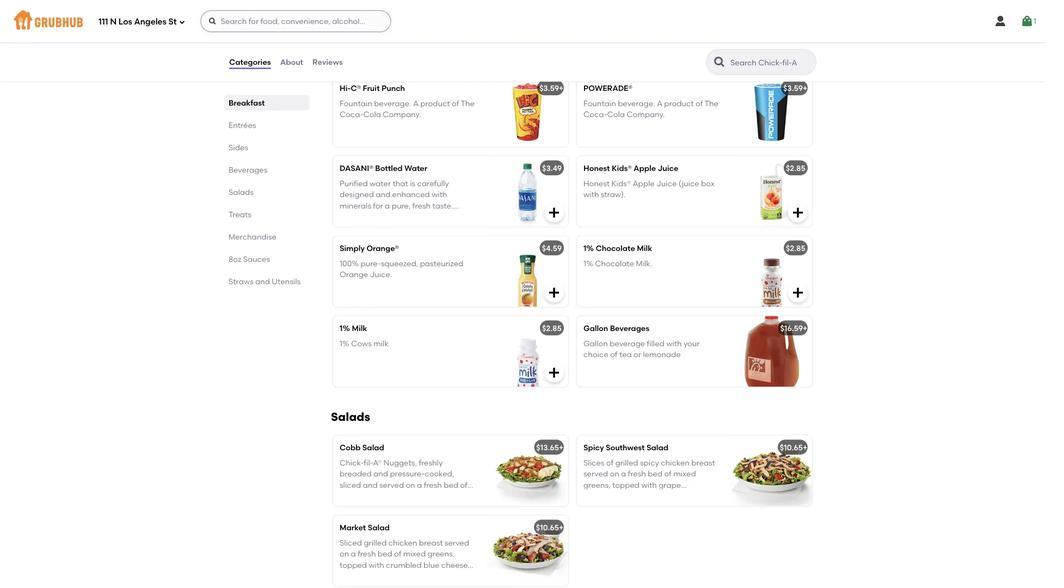 Task type: vqa. For each thing, say whether or not it's contained in the screenshot.
Noodles,
no



Task type: describe. For each thing, give the bounding box(es) containing it.
1% for 1% chocolate milk
[[584, 243, 594, 253]]

1 button
[[1021, 11, 1037, 31]]

los
[[119, 17, 132, 27]]

1
[[1034, 17, 1037, 26]]

8oz sauces
[[229, 254, 270, 264]]

spicy southwest salad
[[584, 443, 669, 452]]

treats tab
[[229, 209, 305, 220]]

spicy southwest salad image
[[731, 435, 813, 506]]

svg image for honest kids® apple juice (juice box with straw).
[[792, 206, 805, 219]]

c®
[[351, 83, 361, 93]]

angeles
[[134, 17, 167, 27]]

dasani® inside purified water that is carefully designed and enhanced with minerals for a pure, fresh taste. dasani® is a registered trademark of the coca-cola® company.
[[340, 212, 373, 221]]

cola for powerade®
[[607, 110, 625, 119]]

designed
[[340, 190, 374, 199]]

honest kids® apple juice image
[[731, 156, 813, 227]]

company. for hi-c® fruit punch
[[383, 110, 421, 119]]

0 horizontal spatial is
[[374, 212, 380, 221]]

that
[[393, 179, 408, 188]]

kids® for honest kids® apple juice (juice box with straw).
[[612, 179, 631, 188]]

100% pure-squeezed, pasteurized orange juice.
[[340, 259, 464, 279]]

search icon image
[[713, 56, 726, 69]]

merchandise tab
[[229, 231, 305, 242]]

1 horizontal spatial salads
[[331, 410, 370, 424]]

sides
[[229, 143, 248, 152]]

fresh
[[413, 201, 431, 210]]

minerals
[[340, 201, 371, 210]]

simply
[[340, 243, 365, 253]]

1% milk
[[340, 324, 367, 333]]

treats
[[229, 210, 252, 219]]

powerade®
[[584, 83, 633, 93]]

$16.59 +
[[781, 324, 808, 333]]

0 vertical spatial dr
[[340, 3, 348, 13]]

$13.65
[[537, 443, 559, 452]]

market
[[340, 523, 366, 532]]

salad for $10.65 +
[[368, 523, 390, 532]]

dasani® bottled water
[[340, 163, 428, 173]]

main navigation navigation
[[0, 0, 1046, 42]]

$16.59
[[781, 324, 803, 333]]

2 vertical spatial $2.85
[[542, 324, 562, 333]]

juice for honest kids® apple juice (juice box with straw).
[[657, 179, 677, 188]]

$10.65 + for spicy southwest salad
[[780, 443, 808, 452]]

breakfast
[[229, 98, 265, 107]]

1% for 1% chocolate milk.
[[584, 259, 594, 268]]

a for powerade®
[[657, 99, 663, 108]]

0 vertical spatial is
[[410, 179, 416, 188]]

svg image for 100% pure-squeezed, pasteurized orange juice.
[[548, 286, 561, 299]]

box
[[701, 179, 715, 188]]

or
[[634, 350, 642, 359]]

sides tab
[[229, 142, 305, 153]]

keurig
[[340, 30, 363, 39]]

svg image for purified water that is carefully designed and enhanced with minerals for a pure, fresh taste. dasani® is a registered trademark of the coca-cola® company.
[[548, 206, 561, 219]]

+ for cobb salad
[[559, 443, 564, 452]]

1% for 1% cows milk
[[340, 339, 350, 348]]

+ for gallon beverages
[[803, 324, 808, 333]]

categories
[[229, 57, 271, 67]]

for
[[373, 201, 383, 210]]

hi-
[[340, 83, 351, 93]]

water
[[370, 179, 391, 188]]

milk
[[374, 339, 389, 348]]

straws and utensils
[[229, 277, 301, 286]]

Search Chick-fil-A search field
[[730, 57, 813, 68]]

cows
[[351, 339, 372, 348]]

fountain beverage. product of keurig dr pepper, inc.
[[340, 19, 452, 39]]

fountain beverage. a product of the coca-cola company. for powerade®
[[584, 99, 719, 119]]

beverages tab
[[229, 164, 305, 175]]

coca- inside purified water that is carefully designed and enhanced with minerals for a pure, fresh taste. dasani® is a registered trademark of the coca-cola® company.
[[365, 223, 388, 232]]

straws and utensils tab
[[229, 276, 305, 287]]

juice.
[[370, 270, 392, 279]]

8oz
[[229, 254, 241, 264]]

entrées
[[229, 120, 256, 130]]

water
[[405, 163, 428, 173]]

breakfast tab
[[229, 97, 305, 108]]

southwest
[[606, 443, 645, 452]]

n
[[110, 17, 117, 27]]

juice for honest kids® apple juice
[[658, 163, 679, 173]]

the inside purified water that is carefully designed and enhanced with minerals for a pure, fresh taste. dasani® is a registered trademark of the coca-cola® company.
[[349, 223, 363, 232]]

company. inside purified water that is carefully designed and enhanced with minerals for a pure, fresh taste. dasani® is a registered trademark of the coca-cola® company.
[[412, 223, 450, 232]]

of inside purified water that is carefully designed and enhanced with minerals for a pure, fresh taste. dasani® is a registered trademark of the coca-cola® company.
[[340, 223, 347, 232]]

0 vertical spatial a
[[385, 201, 390, 210]]

dr pepper®
[[340, 3, 382, 13]]

straw).
[[601, 190, 626, 199]]

reviews button
[[312, 42, 343, 82]]

about
[[280, 57, 303, 67]]

1 dasani® from the top
[[340, 163, 374, 173]]

market salad image
[[487, 515, 569, 586]]

1% chocolate milk image
[[731, 236, 813, 307]]

beverages inside tab
[[229, 165, 268, 174]]

1% for 1% milk
[[340, 324, 350, 333]]

fountain for c®
[[340, 99, 372, 108]]

dr inside fountain beverage. product of keurig dr pepper, inc.
[[365, 30, 374, 39]]

a for hi-c® fruit punch
[[413, 99, 419, 108]]

salad right southwest
[[647, 443, 669, 452]]

bottled
[[375, 163, 403, 173]]

product
[[413, 19, 443, 28]]

pasteurized
[[420, 259, 464, 268]]

squeezed,
[[381, 259, 418, 268]]

beverage. for dr pepper®
[[374, 19, 411, 28]]

honest kids® apple juice
[[584, 163, 679, 173]]

milk.
[[636, 259, 652, 268]]

apple for honest kids® apple juice
[[634, 163, 656, 173]]

$4.59
[[542, 243, 562, 253]]

111 n los angeles st
[[99, 17, 177, 27]]

pure-
[[361, 259, 381, 268]]

filled
[[647, 339, 665, 348]]

$13.65 +
[[537, 443, 564, 452]]

categories button
[[229, 42, 272, 82]]

pure,
[[392, 201, 411, 210]]

$2.85 for apple
[[786, 163, 806, 173]]

gallon beverages image
[[731, 316, 813, 387]]

simply orange®
[[340, 243, 399, 253]]

diet dr pepper® image
[[731, 0, 813, 67]]

purified
[[340, 179, 368, 188]]

$3.49
[[542, 163, 562, 173]]

of inside fountain beverage. product of keurig dr pepper, inc.
[[444, 19, 452, 28]]

trademark
[[428, 212, 467, 221]]

1% chocolate milk
[[584, 243, 652, 253]]

market salad
[[340, 523, 390, 532]]

beverage
[[610, 339, 645, 348]]

cobb
[[340, 443, 361, 452]]

spicy
[[584, 443, 604, 452]]

$3.59 + for hi-c® fruit punch
[[540, 83, 564, 93]]



Task type: locate. For each thing, give the bounding box(es) containing it.
juice
[[658, 163, 679, 173], [657, 179, 677, 188]]

1 horizontal spatial dr
[[365, 30, 374, 39]]

salads up "cobb" at the left bottom of page
[[331, 410, 370, 424]]

1 vertical spatial chocolate
[[595, 259, 634, 268]]

0 vertical spatial beverages
[[229, 165, 268, 174]]

purified water that is carefully designed and enhanced with minerals for a pure, fresh taste. dasani® is a registered trademark of the coca-cola® company.
[[340, 179, 467, 232]]

2 horizontal spatial the
[[705, 99, 719, 108]]

chocolate up 1% chocolate milk.
[[596, 243, 635, 253]]

juice left (juice
[[657, 179, 677, 188]]

dasani® up the purified
[[340, 163, 374, 173]]

cola down powerade®
[[607, 110, 625, 119]]

hi-c® fruit punch image
[[487, 76, 569, 147]]

beverage. up pepper,
[[374, 19, 411, 28]]

1 vertical spatial salads
[[331, 410, 370, 424]]

$2.85
[[786, 163, 806, 173], [786, 243, 806, 253], [542, 324, 562, 333]]

cobb salad image
[[487, 435, 569, 506]]

0 horizontal spatial dr
[[340, 3, 348, 13]]

milk up "cows"
[[352, 324, 367, 333]]

8oz sauces tab
[[229, 253, 305, 265]]

salad for $13.65 +
[[363, 443, 384, 452]]

the
[[461, 99, 475, 108], [705, 99, 719, 108], [349, 223, 363, 232]]

1 kids® from the top
[[612, 163, 632, 173]]

svg image inside 1 button
[[1021, 15, 1034, 28]]

coca- for powerade®
[[584, 110, 607, 119]]

1% chocolate milk.
[[584, 259, 652, 268]]

company. for powerade®
[[627, 110, 665, 119]]

0 vertical spatial honest
[[584, 163, 610, 173]]

dr left pepper®
[[340, 3, 348, 13]]

1 $3.59 + from the left
[[540, 83, 564, 93]]

merchandise
[[229, 232, 277, 241]]

2 gallon from the top
[[584, 339, 608, 348]]

company.
[[383, 110, 421, 119], [627, 110, 665, 119], [412, 223, 450, 232]]

product for hi-c® fruit punch
[[421, 99, 450, 108]]

the for powerade®
[[705, 99, 719, 108]]

fountain down c® on the top left
[[340, 99, 372, 108]]

0 vertical spatial $10.65
[[780, 443, 803, 452]]

salads tab
[[229, 186, 305, 198]]

2 horizontal spatial coca-
[[584, 110, 607, 119]]

salads
[[229, 187, 254, 197], [331, 410, 370, 424]]

tea
[[620, 350, 632, 359]]

gallon beverage filled with your choice of tea or lemonade
[[584, 339, 700, 359]]

+ for powerade®
[[803, 83, 808, 93]]

svg image
[[1021, 15, 1034, 28], [179, 19, 185, 25], [548, 206, 561, 219], [792, 206, 805, 219], [548, 286, 561, 299]]

registered
[[389, 212, 426, 221]]

kids®
[[612, 163, 632, 173], [612, 179, 631, 188]]

hi-c® fruit punch
[[340, 83, 405, 93]]

apple inside honest kids® apple juice (juice box with straw).
[[633, 179, 655, 188]]

your
[[684, 339, 700, 348]]

beverage. down powerade®
[[618, 99, 655, 108]]

salads up treats
[[229, 187, 254, 197]]

+
[[559, 83, 564, 93], [803, 83, 808, 93], [803, 324, 808, 333], [559, 443, 564, 452], [803, 443, 808, 452], [559, 523, 564, 532]]

1 vertical spatial is
[[374, 212, 380, 221]]

2 product from the left
[[665, 99, 694, 108]]

1 vertical spatial juice
[[657, 179, 677, 188]]

0 vertical spatial kids®
[[612, 163, 632, 173]]

choice
[[584, 350, 609, 359]]

with up lemonade
[[667, 339, 682, 348]]

apple down honest kids® apple juice
[[633, 179, 655, 188]]

beverage. for powerade®
[[618, 99, 655, 108]]

0 vertical spatial salads
[[229, 187, 254, 197]]

salad right market at the left bottom of the page
[[368, 523, 390, 532]]

honest for honest kids® apple juice (juice box with straw).
[[584, 179, 610, 188]]

company. down punch
[[383, 110, 421, 119]]

company. down "trademark" at the top left
[[412, 223, 450, 232]]

1 cola from the left
[[364, 110, 381, 119]]

0 horizontal spatial beverages
[[229, 165, 268, 174]]

kids® inside honest kids® apple juice (juice box with straw).
[[612, 179, 631, 188]]

cola for hi-c® fruit punch
[[364, 110, 381, 119]]

fountain inside fountain beverage. product of keurig dr pepper, inc.
[[340, 19, 372, 28]]

the for hi-c® fruit punch
[[461, 99, 475, 108]]

$3.59 for powerade®
[[784, 83, 803, 93]]

pepper,
[[375, 30, 404, 39]]

1 vertical spatial apple
[[633, 179, 655, 188]]

2 a from the left
[[657, 99, 663, 108]]

0 vertical spatial juice
[[658, 163, 679, 173]]

0 horizontal spatial with
[[432, 190, 447, 199]]

fountain beverage. a product of the coca-cola company. down powerade®
[[584, 99, 719, 119]]

cola down hi-c® fruit punch
[[364, 110, 381, 119]]

juice inside honest kids® apple juice (juice box with straw).
[[657, 179, 677, 188]]

lemonade
[[643, 350, 681, 359]]

beverage. for hi-c® fruit punch
[[374, 99, 411, 108]]

orange
[[340, 270, 368, 279]]

milk up milk.
[[637, 243, 652, 253]]

about button
[[280, 42, 304, 82]]

dr right keurig
[[365, 30, 374, 39]]

1 vertical spatial a
[[382, 212, 387, 221]]

a right for
[[385, 201, 390, 210]]

1 fountain beverage. a product of the coca-cola company. from the left
[[340, 99, 475, 119]]

of
[[444, 19, 452, 28], [452, 99, 459, 108], [696, 99, 703, 108], [340, 223, 347, 232], [611, 350, 618, 359]]

honest for honest kids® apple juice
[[584, 163, 610, 173]]

1 a from the left
[[413, 99, 419, 108]]

0 horizontal spatial cola
[[364, 110, 381, 119]]

Search for food, convenience, alcohol... search field
[[201, 10, 391, 32]]

is up enhanced
[[410, 179, 416, 188]]

cola®
[[388, 223, 410, 232]]

a down for
[[382, 212, 387, 221]]

1 vertical spatial honest
[[584, 179, 610, 188]]

0 horizontal spatial $3.59 +
[[540, 83, 564, 93]]

2 fountain beverage. a product of the coca-cola company. from the left
[[584, 99, 719, 119]]

and right straws
[[255, 277, 270, 286]]

and inside 'straws and utensils' tab
[[255, 277, 270, 286]]

1% up 1% cows milk
[[340, 324, 350, 333]]

carefully
[[417, 179, 449, 188]]

1 horizontal spatial $3.59 +
[[784, 83, 808, 93]]

1 vertical spatial and
[[255, 277, 270, 286]]

$10.65
[[780, 443, 803, 452], [536, 523, 559, 532]]

+ for hi-c® fruit punch
[[559, 83, 564, 93]]

1 horizontal spatial cola
[[607, 110, 625, 119]]

cola
[[364, 110, 381, 119], [607, 110, 625, 119]]

straws
[[229, 277, 254, 286]]

dasani®
[[340, 163, 374, 173], [340, 212, 373, 221]]

1 horizontal spatial $10.65
[[780, 443, 803, 452]]

1 vertical spatial dr
[[365, 30, 374, 39]]

0 vertical spatial and
[[376, 190, 391, 199]]

0 horizontal spatial fountain beverage. a product of the coca-cola company.
[[340, 99, 475, 119]]

coca- down c® on the top left
[[340, 110, 364, 119]]

enhanced
[[392, 190, 430, 199]]

1 gallon from the top
[[584, 324, 608, 333]]

with up taste.
[[432, 190, 447, 199]]

cobb salad
[[340, 443, 384, 452]]

$3.59 + for powerade®
[[784, 83, 808, 93]]

coca- for hi-c® fruit punch
[[340, 110, 364, 119]]

2 dasani® from the top
[[340, 212, 373, 221]]

2 honest from the top
[[584, 179, 610, 188]]

$3.59
[[540, 83, 559, 93], [784, 83, 803, 93]]

dasani® bottled water image
[[487, 156, 569, 227]]

beverage. inside fountain beverage. product of keurig dr pepper, inc.
[[374, 19, 411, 28]]

gallon for gallon beverages
[[584, 324, 608, 333]]

2 kids® from the top
[[612, 179, 631, 188]]

0 horizontal spatial the
[[349, 223, 363, 232]]

1 horizontal spatial fountain beverage. a product of the coca-cola company.
[[584, 99, 719, 119]]

1 horizontal spatial and
[[376, 190, 391, 199]]

with left straw).
[[584, 190, 599, 199]]

1 horizontal spatial the
[[461, 99, 475, 108]]

apple
[[634, 163, 656, 173], [633, 179, 655, 188]]

juice up honest kids® apple juice (juice box with straw).
[[658, 163, 679, 173]]

beverage.
[[374, 19, 411, 28], [374, 99, 411, 108], [618, 99, 655, 108]]

1% milk image
[[487, 316, 569, 387]]

111
[[99, 17, 108, 27]]

chocolate for milk
[[596, 243, 635, 253]]

dasani® down minerals
[[340, 212, 373, 221]]

2 $3.59 from the left
[[784, 83, 803, 93]]

gallon inside gallon beverage filled with your choice of tea or lemonade
[[584, 339, 608, 348]]

salad right "cobb" at the left bottom of page
[[363, 443, 384, 452]]

entrées tab
[[229, 119, 305, 131]]

honest kids® apple juice (juice box with straw).
[[584, 179, 715, 199]]

fountain
[[340, 19, 372, 28], [340, 99, 372, 108], [584, 99, 616, 108]]

and inside purified water that is carefully designed and enhanced with minerals for a pure, fresh taste. dasani® is a registered trademark of the coca-cola® company.
[[376, 190, 391, 199]]

with
[[432, 190, 447, 199], [584, 190, 599, 199], [667, 339, 682, 348]]

sauces
[[243, 254, 270, 264]]

0 vertical spatial chocolate
[[596, 243, 635, 253]]

1 vertical spatial gallon
[[584, 339, 608, 348]]

1% left "cows"
[[340, 339, 350, 348]]

powerade® image
[[731, 76, 813, 147]]

fountain beverage. a product of the coca-cola company. for hi-c® fruit punch
[[340, 99, 475, 119]]

$10.65 + for market salad
[[536, 523, 564, 532]]

is down for
[[374, 212, 380, 221]]

dr
[[340, 3, 348, 13], [365, 30, 374, 39]]

coca- up orange®
[[365, 223, 388, 232]]

2 cola from the left
[[607, 110, 625, 119]]

gallon
[[584, 324, 608, 333], [584, 339, 608, 348]]

honest inside honest kids® apple juice (juice box with straw).
[[584, 179, 610, 188]]

2 horizontal spatial with
[[667, 339, 682, 348]]

1 horizontal spatial is
[[410, 179, 416, 188]]

+ for spicy southwest salad
[[803, 443, 808, 452]]

with inside purified water that is carefully designed and enhanced with minerals for a pure, fresh taste. dasani® is a registered trademark of the coca-cola® company.
[[432, 190, 447, 199]]

pepper®
[[350, 3, 382, 13]]

simply orange® image
[[487, 236, 569, 307]]

1 horizontal spatial beverages
[[610, 324, 650, 333]]

beverages down sides at the left of the page
[[229, 165, 268, 174]]

$3.59 +
[[540, 83, 564, 93], [784, 83, 808, 93]]

(juice
[[679, 179, 700, 188]]

0 horizontal spatial and
[[255, 277, 270, 286]]

0 vertical spatial gallon
[[584, 324, 608, 333]]

apple for honest kids® apple juice (juice box with straw).
[[633, 179, 655, 188]]

coca- down powerade®
[[584, 110, 607, 119]]

0 horizontal spatial $10.65 +
[[536, 523, 564, 532]]

$3.59 for hi-c® fruit punch
[[540, 83, 559, 93]]

gallon beverages
[[584, 324, 650, 333]]

1 $3.59 from the left
[[540, 83, 559, 93]]

1 honest from the top
[[584, 163, 610, 173]]

0 horizontal spatial salads
[[229, 187, 254, 197]]

chocolate for milk.
[[595, 259, 634, 268]]

of inside gallon beverage filled with your choice of tea or lemonade
[[611, 350, 618, 359]]

0 vertical spatial milk
[[637, 243, 652, 253]]

company. down powerade®
[[627, 110, 665, 119]]

honest
[[584, 163, 610, 173], [584, 179, 610, 188]]

gallon for gallon beverage filled with your choice of tea or lemonade
[[584, 339, 608, 348]]

0 horizontal spatial $3.59
[[540, 83, 559, 93]]

1% up 1% chocolate milk.
[[584, 243, 594, 253]]

and
[[376, 190, 391, 199], [255, 277, 270, 286]]

kids® for honest kids® apple juice
[[612, 163, 632, 173]]

1 horizontal spatial coca-
[[365, 223, 388, 232]]

fountain for pepper®
[[340, 19, 372, 28]]

+ for market salad
[[559, 523, 564, 532]]

0 horizontal spatial milk
[[352, 324, 367, 333]]

1 vertical spatial $10.65 +
[[536, 523, 564, 532]]

1 vertical spatial $2.85
[[786, 243, 806, 253]]

0 horizontal spatial a
[[413, 99, 419, 108]]

1% down the 1% chocolate milk
[[584, 259, 594, 268]]

1 horizontal spatial milk
[[637, 243, 652, 253]]

fountain up keurig
[[340, 19, 372, 28]]

apple up honest kids® apple juice (juice box with straw).
[[634, 163, 656, 173]]

1 vertical spatial dasani®
[[340, 212, 373, 221]]

a
[[385, 201, 390, 210], [382, 212, 387, 221]]

0 horizontal spatial product
[[421, 99, 450, 108]]

$10.65 for market salad
[[536, 523, 559, 532]]

taste.
[[433, 201, 453, 210]]

0 vertical spatial $2.85
[[786, 163, 806, 173]]

1 horizontal spatial product
[[665, 99, 694, 108]]

salads inside tab
[[229, 187, 254, 197]]

100%
[[340, 259, 359, 268]]

svg image
[[994, 15, 1007, 28], [208, 17, 217, 26], [792, 286, 805, 299], [548, 366, 561, 379]]

1 vertical spatial milk
[[352, 324, 367, 333]]

1 horizontal spatial $10.65 +
[[780, 443, 808, 452]]

1 vertical spatial kids®
[[612, 179, 631, 188]]

with inside honest kids® apple juice (juice box with straw).
[[584, 190, 599, 199]]

1 product from the left
[[421, 99, 450, 108]]

beverages
[[229, 165, 268, 174], [610, 324, 650, 333]]

2 $3.59 + from the left
[[784, 83, 808, 93]]

beverage. down punch
[[374, 99, 411, 108]]

fountain beverage. a product of the coca-cola company. down punch
[[340, 99, 475, 119]]

inc.
[[405, 30, 419, 39]]

1 horizontal spatial $3.59
[[784, 83, 803, 93]]

dr pepper® image
[[487, 0, 569, 67]]

beverages up beverage
[[610, 324, 650, 333]]

$10.65 for spicy southwest salad
[[780, 443, 803, 452]]

chocolate
[[596, 243, 635, 253], [595, 259, 634, 268]]

product for powerade®
[[665, 99, 694, 108]]

with inside gallon beverage filled with your choice of tea or lemonade
[[667, 339, 682, 348]]

reviews
[[313, 57, 343, 67]]

$2.85 for milk
[[786, 243, 806, 253]]

fruit
[[363, 83, 380, 93]]

orange®
[[367, 243, 399, 253]]

utensils
[[272, 277, 301, 286]]

fountain down powerade®
[[584, 99, 616, 108]]

1 horizontal spatial with
[[584, 190, 599, 199]]

1 horizontal spatial a
[[657, 99, 663, 108]]

0 horizontal spatial coca-
[[340, 110, 364, 119]]

0 vertical spatial dasani®
[[340, 163, 374, 173]]

st
[[169, 17, 177, 27]]

0 vertical spatial apple
[[634, 163, 656, 173]]

0 horizontal spatial $10.65
[[536, 523, 559, 532]]

1% cows milk
[[340, 339, 389, 348]]

1 vertical spatial $10.65
[[536, 523, 559, 532]]

punch
[[382, 83, 405, 93]]

1 vertical spatial beverages
[[610, 324, 650, 333]]

and down water
[[376, 190, 391, 199]]

0 vertical spatial $10.65 +
[[780, 443, 808, 452]]

chocolate down the 1% chocolate milk
[[595, 259, 634, 268]]



